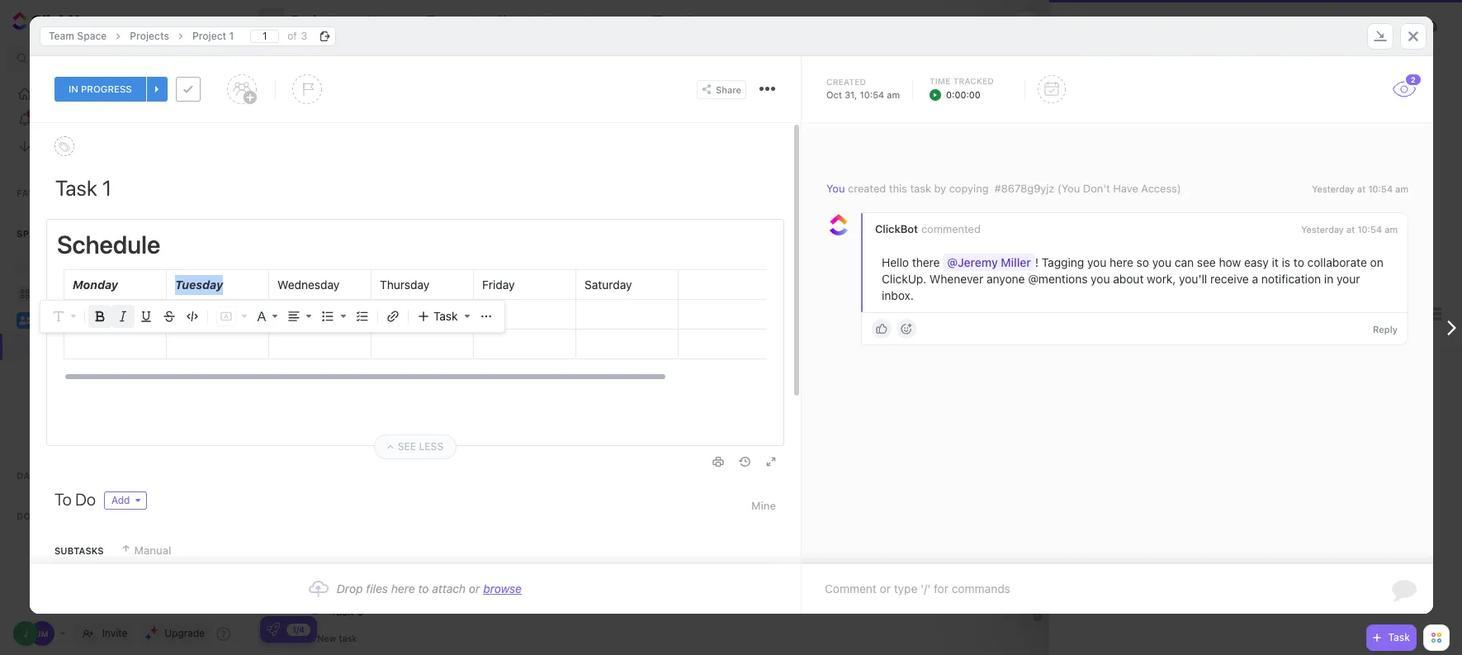 Task type: locate. For each thing, give the bounding box(es) containing it.
share up 2 dropdown button
[[1415, 15, 1442, 27]]

1 vertical spatial project 1 link
[[0, 360, 216, 387]]

team space
[[1075, 21, 1127, 31], [48, 29, 106, 42], [41, 313, 104, 326]]

set priority image
[[292, 74, 322, 104]]

yesterday for clickbot commented
[[1302, 224, 1344, 235]]

2 vertical spatial am
[[1385, 224, 1398, 235]]

miller
[[1001, 255, 1031, 269]]

0 vertical spatial yesterday
[[1312, 183, 1355, 194]]

favorites
[[17, 188, 71, 198]]

here inside ! tagging you here so you can see how easy it is to collaborate on clickup. whenever anyone @mentions you about work, you'll receive a notification in your inbox.
[[1110, 255, 1134, 269]]

0 vertical spatial in
[[68, 83, 78, 95]]

1 vertical spatial new
[[317, 336, 336, 347]]

task 3 down "‎task 2"
[[330, 308, 364, 321]]

gantt link
[[601, 0, 638, 41]]

in progress button
[[54, 77, 146, 102]]

1 horizontal spatial to
[[1294, 255, 1305, 269]]

2 + from the top
[[309, 632, 315, 643]]

+ new task right '1/4'
[[309, 632, 357, 643]]

project 1 link inside sidebar navigation
[[0, 360, 216, 387]]

3 inside sidebar navigation
[[227, 368, 232, 378]]

automations button
[[1284, 8, 1361, 33]]

1 task 3 link from the top
[[326, 300, 962, 329]]

share left task settings icon
[[716, 84, 741, 95]]

space
[[1101, 21, 1127, 31], [77, 29, 106, 42], [128, 261, 157, 272], [72, 313, 104, 326]]

1 horizontal spatial 1
[[229, 29, 234, 42]]

0 vertical spatial +
[[309, 336, 315, 347]]

project 1 link up ⌘k
[[184, 26, 242, 46]]

team for the team space link within sidebar navigation
[[41, 313, 69, 326]]

home
[[41, 86, 71, 100]]

2
[[1218, 21, 1223, 31], [1411, 75, 1416, 84], [357, 277, 364, 290], [357, 573, 364, 586]]

notification
[[1262, 272, 1321, 286]]

0 vertical spatial to
[[1294, 255, 1305, 269]]

#8678g9yjz
[[995, 182, 1055, 195]]

team space inside the task locations element
[[48, 29, 106, 42]]

dropdown menu image
[[338, 307, 348, 325], [479, 310, 492, 323]]

+ down wednesday
[[309, 336, 315, 347]]

projects
[[292, 13, 343, 28], [1138, 21, 1174, 31], [129, 29, 169, 42], [59, 340, 100, 354]]

2 vertical spatial task
[[339, 632, 357, 643]]

you'll
[[1179, 272, 1208, 286]]

0 horizontal spatial at
[[1347, 224, 1355, 235]]

projects link up the home link on the left of the page
[[121, 26, 177, 46]]

project
[[1184, 21, 1215, 31], [192, 29, 226, 42], [60, 367, 93, 379]]

projects button
[[285, 2, 343, 39]]

projects inside button
[[292, 13, 343, 28]]

show
[[41, 139, 69, 152]]

by
[[934, 182, 946, 195]]

10:54 inside created oct 31, 10:54 am
[[860, 89, 884, 100]]

0 vertical spatial project 1
[[192, 29, 234, 42]]

1 vertical spatial project 1
[[60, 367, 101, 379]]

team inside sidebar navigation
[[41, 313, 69, 326]]

0 vertical spatial task 3 link
[[326, 300, 962, 329]]

1 vertical spatial share
[[716, 84, 741, 95]]

projects up of 3
[[292, 13, 343, 28]]

0 vertical spatial am
[[887, 89, 900, 100]]

projects link
[[1138, 21, 1174, 31], [121, 26, 177, 46], [2, 334, 199, 360]]

0 horizontal spatial search
[[32, 52, 65, 64]]

created
[[848, 182, 886, 195]]

1 vertical spatial here
[[391, 582, 415, 596]]

docs
[[17, 511, 44, 521]]

1 horizontal spatial share button
[[1394, 7, 1448, 34]]

1 horizontal spatial at
[[1358, 183, 1366, 194]]

0 horizontal spatial dropdown menu image
[[338, 307, 348, 325]]

share button left task settings icon
[[697, 80, 746, 99]]

calendar link
[[513, 0, 569, 41]]

1 horizontal spatial search
[[277, 50, 309, 62]]

0 horizontal spatial 1
[[96, 367, 101, 379]]

1 horizontal spatial share
[[1415, 15, 1442, 27]]

browse link
[[483, 582, 522, 596]]

0 horizontal spatial in
[[68, 83, 78, 95]]

attach
[[432, 582, 466, 596]]

list link
[[385, 0, 412, 41]]

yesterday down sharing
[[1312, 183, 1355, 194]]

new space
[[104, 261, 157, 272]]

task 3 link down task 2 link
[[326, 597, 962, 625]]

yesterday for you created this task by copying #8678g9yjz (you don't have access)
[[1312, 183, 1355, 194]]

new right '1/4'
[[317, 632, 336, 643]]

don't
[[1083, 182, 1110, 195]]

thursday
[[380, 278, 429, 292]]

here up about
[[1110, 255, 1134, 269]]

0 vertical spatial share button
[[1394, 7, 1448, 34]]

1 inside sidebar navigation
[[96, 367, 101, 379]]

projects left project 2 link
[[1138, 21, 1174, 31]]

project 1 up ⌘k
[[192, 29, 234, 42]]

team space inside sidebar navigation
[[41, 313, 104, 326]]

project 1 down everything
[[60, 367, 101, 379]]

new down the schedule
[[104, 261, 125, 272]]

yesterday at 10:54 am up collaborate
[[1302, 224, 1398, 235]]

share button right minimize task image
[[1394, 7, 1448, 34]]

sharing
[[1319, 109, 1357, 122]]

+ new task down ‎task
[[309, 336, 357, 347]]

3 inside the task locations element
[[301, 29, 307, 42]]

you right tagging
[[1088, 255, 1107, 269]]

dropdown menu image down 'friday'
[[479, 310, 492, 323]]

+ right '1/4'
[[309, 632, 315, 643]]

onboarding checklist button image
[[267, 623, 280, 636]]

team space link inside sidebar navigation
[[41, 307, 234, 334]]

1 horizontal spatial dropdown menu image
[[479, 310, 492, 323]]

add button
[[104, 492, 146, 510]]

1 + from the top
[[309, 336, 315, 347]]

a
[[1252, 272, 1259, 286]]

‎task
[[330, 277, 354, 290]]

you up work,
[[1153, 255, 1172, 269]]

1 vertical spatial 1
[[96, 367, 101, 379]]

search for search
[[32, 52, 65, 64]]

projects inside the task locations element
[[129, 29, 169, 42]]

2 for task 2
[[357, 573, 364, 586]]

task left by
[[910, 182, 931, 195]]

search up home
[[32, 52, 65, 64]]

in up notifications at left
[[68, 83, 78, 95]]

1 inside the task locations element
[[229, 29, 234, 42]]

work,
[[1147, 272, 1176, 286]]

1 horizontal spatial project 1
[[192, 29, 234, 42]]

share inside task details element
[[716, 84, 741, 95]]

0 vertical spatial share
[[1415, 15, 1442, 27]]

Set task position in this List number field
[[250, 29, 279, 43]]

1 vertical spatial am
[[1396, 183, 1409, 194]]

1 vertical spatial in
[[1325, 272, 1334, 286]]

task 3 link
[[326, 300, 962, 329], [326, 597, 962, 625]]

task 2 link
[[326, 565, 962, 594]]

0 horizontal spatial project 1
[[60, 367, 101, 379]]

share for top share button
[[1415, 15, 1442, 27]]

1 vertical spatial yesterday
[[1302, 224, 1344, 235]]

hello
[[882, 255, 909, 269]]

see
[[398, 440, 416, 453]]

1 horizontal spatial project
[[192, 29, 226, 42]]

drop
[[337, 582, 363, 596]]

dashboards
[[17, 470, 85, 481]]

0 vertical spatial project 1 link
[[184, 26, 242, 46]]

1 + new task from the top
[[309, 336, 357, 347]]

team for the team space link in the the task locations element
[[48, 29, 74, 42]]

at up collaborate
[[1347, 224, 1355, 235]]

share button inside task details element
[[697, 80, 746, 99]]

yesterday up collaborate
[[1302, 224, 1344, 235]]

task body element
[[29, 123, 883, 625]]

task 3
[[330, 308, 364, 321], [330, 604, 364, 617]]

reply
[[1373, 324, 1398, 334]]

team inside the task locations element
[[48, 29, 74, 42]]

0 vertical spatial 1
[[229, 29, 234, 42]]

projects up the home link on the left of the page
[[129, 29, 169, 42]]

inbox.
[[882, 288, 914, 303]]

dropdown menu image down ‎task
[[338, 307, 348, 325]]

0 vertical spatial at
[[1358, 183, 1366, 194]]

share
[[1415, 15, 1442, 27], [716, 84, 741, 95]]

1 horizontal spatial here
[[1110, 255, 1134, 269]]

0 horizontal spatial share button
[[697, 80, 746, 99]]

at
[[1358, 183, 1366, 194], [1347, 224, 1355, 235]]

there
[[912, 255, 940, 269]]

on
[[1371, 255, 1384, 269]]

search down of
[[277, 50, 309, 62]]

1/4
[[292, 624, 305, 634]]

board
[[443, 13, 475, 27]]

notifications
[[41, 113, 105, 126]]

project 2 link
[[1184, 21, 1223, 31]]

2 task 3 from the top
[[330, 604, 364, 617]]

task down drop
[[339, 632, 357, 643]]

0 horizontal spatial share
[[716, 84, 741, 95]]

0 vertical spatial + new task
[[309, 336, 357, 347]]

1 vertical spatial at
[[1347, 224, 1355, 235]]

0 vertical spatial new
[[104, 261, 125, 272]]

0 vertical spatial here
[[1110, 255, 1134, 269]]

project 1 link down everything link
[[0, 360, 216, 387]]

1 vertical spatial + new task
[[309, 632, 357, 643]]

0 vertical spatial yesterday at 10:54 am
[[1312, 183, 1409, 194]]

share button
[[1394, 7, 1448, 34], [697, 80, 746, 99]]

everything
[[41, 287, 94, 300]]

receive
[[1211, 272, 1249, 286]]

+
[[309, 336, 315, 347], [309, 632, 315, 643]]

yesterday at 10:54 am
[[1312, 183, 1409, 194], [1302, 224, 1398, 235]]

‎task 2
[[330, 277, 364, 290]]

yesterday at 10:54 am down the sharing & permissions link
[[1312, 183, 1409, 194]]

at down the sharing & permissions link
[[1358, 183, 1366, 194]]

new down wednesday
[[317, 336, 336, 347]]

automations
[[1292, 14, 1353, 26]]

at for you created this task by copying #8678g9yjz (you don't have access)
[[1358, 183, 1366, 194]]

about
[[1113, 272, 1144, 286]]

project 1 link inside the task locations element
[[184, 26, 242, 46]]

to right is
[[1294, 255, 1305, 269]]

1 vertical spatial 10:54
[[1369, 183, 1393, 194]]

user friends image
[[19, 316, 31, 325]]

0 vertical spatial 10:54
[[860, 89, 884, 100]]

team
[[1075, 21, 1098, 31], [48, 29, 74, 42], [41, 313, 69, 326]]

am for commented
[[1385, 224, 1398, 235]]

set priority element
[[292, 74, 322, 104]]

task 3 link down the ‎task 2 link
[[326, 300, 962, 329]]

here right the files
[[391, 582, 415, 596]]

1 vertical spatial task 3 link
[[326, 597, 962, 625]]

1 vertical spatial share button
[[697, 80, 746, 99]]

do
[[75, 490, 95, 509]]

task down "‎task 2"
[[339, 336, 357, 347]]

task 3 down drop
[[330, 604, 364, 617]]

less
[[419, 440, 443, 453]]

2 inside dropdown button
[[1411, 75, 1416, 84]]

hide closed
[[1360, 91, 1421, 102]]

search inside sidebar navigation
[[32, 52, 65, 64]]

task inside region
[[910, 182, 931, 195]]

2 vertical spatial 10:54
[[1358, 224, 1383, 235]]

created oct 31, 10:54 am
[[826, 77, 900, 100]]

projects down everything
[[59, 340, 100, 354]]

add
[[111, 494, 130, 506]]

1 vertical spatial yesterday at 10:54 am
[[1302, 224, 1398, 235]]

2 for ‎task 2
[[357, 277, 364, 290]]

2 for project 2
[[1218, 21, 1223, 31]]

1 vertical spatial +
[[309, 632, 315, 643]]

team space for the team space link in the the task locations element
[[48, 29, 106, 42]]

projects link left project 2 link
[[1138, 21, 1174, 31]]

to left attach
[[418, 582, 429, 596]]

0 horizontal spatial project
[[60, 367, 93, 379]]

0 vertical spatial task
[[910, 182, 931, 195]]

tagging
[[1042, 255, 1084, 269]]

yesterday at 10:54 am for clickbot commented
[[1302, 224, 1398, 235]]

am
[[887, 89, 900, 100], [1396, 183, 1409, 194], [1385, 224, 1398, 235]]

to
[[54, 490, 71, 509]]

files
[[366, 582, 388, 596]]

1 horizontal spatial in
[[1325, 272, 1334, 286]]

10:54 for created
[[1369, 183, 1393, 194]]

0 vertical spatial task 3
[[330, 308, 364, 321]]

0 horizontal spatial to
[[418, 582, 429, 596]]

(you
[[1058, 182, 1080, 195]]

1 vertical spatial task 3
[[330, 604, 364, 617]]

home link
[[0, 80, 249, 107]]

is
[[1282, 255, 1291, 269]]

in down collaborate
[[1325, 272, 1334, 286]]



Task type: describe. For each thing, give the bounding box(es) containing it.
space inside the task locations element
[[77, 29, 106, 42]]

mine link
[[751, 492, 776, 520]]

hide closed button
[[1344, 88, 1425, 105]]

at for clickbot commented
[[1347, 224, 1355, 235]]

see
[[1197, 255, 1216, 269]]

hide
[[1360, 91, 1382, 102]]

more
[[72, 139, 97, 152]]

@mentions
[[1028, 272, 1088, 286]]

see less
[[398, 440, 443, 453]]

board link
[[443, 0, 482, 41]]

0 horizontal spatial here
[[391, 582, 415, 596]]

task 2
[[330, 573, 364, 586]]

@jeremy
[[947, 255, 998, 269]]

tracked
[[953, 76, 994, 86]]

! tagging you here so you can see how easy it is to collaborate on clickup. whenever anyone @mentions you about work, you'll receive a notification in your inbox.
[[882, 255, 1387, 303]]

1 task 3 from the top
[[330, 308, 364, 321]]

how
[[1219, 255, 1241, 269]]

have
[[1113, 182, 1139, 195]]

show more
[[41, 139, 97, 152]]

search for search tasks...
[[277, 50, 309, 62]]

monday
[[72, 278, 118, 292]]

clickbot
[[875, 222, 918, 236]]

share for share button within the task details element
[[716, 84, 741, 95]]

projects link down everything link
[[2, 334, 199, 360]]

table
[[669, 13, 698, 27]]

progress
[[81, 83, 132, 95]]

closed
[[1384, 91, 1421, 102]]

projects inside sidebar navigation
[[59, 340, 100, 354]]

search tasks...
[[277, 50, 345, 62]]

so
[[1137, 255, 1149, 269]]

in inside in progress 'dropdown button'
[[68, 83, 78, 95]]

sharing & permissions
[[1319, 109, 1431, 122]]

manual
[[134, 544, 171, 557]]

task details element
[[29, 56, 1434, 123]]

2 vertical spatial new
[[317, 632, 336, 643]]

⌘k
[[213, 52, 229, 64]]

easy
[[1244, 255, 1269, 269]]

time
[[930, 76, 951, 86]]

2 horizontal spatial project
[[1184, 21, 1215, 31]]

Search tasks... text field
[[277, 45, 414, 68]]

projects link inside the task locations element
[[121, 26, 177, 46]]

you left about
[[1091, 272, 1110, 286]]

am for created
[[1396, 183, 1409, 194]]

0:00:00 button
[[930, 88, 1004, 102]]

favorites button
[[0, 173, 249, 212]]

you
[[826, 182, 845, 195]]

in inside ! tagging you here so you can see how easy it is to collaborate on clickup. whenever anyone @mentions you about work, you'll receive a notification in your inbox.
[[1325, 272, 1334, 286]]

to do
[[54, 490, 95, 509]]

drop files here to attach or browse
[[337, 582, 522, 596]]

can
[[1175, 255, 1194, 269]]

&
[[1360, 109, 1367, 122]]

anyone
[[987, 272, 1025, 286]]

1 vertical spatial task
[[339, 336, 357, 347]]

31,
[[845, 89, 857, 100]]

notifications link
[[0, 107, 249, 133]]

0:00:00
[[946, 89, 981, 100]]

team space link inside the task locations element
[[40, 26, 115, 46]]

project inside sidebar navigation
[[60, 367, 93, 379]]

onboarding checklist button element
[[267, 623, 280, 636]]

in progress
[[68, 83, 132, 95]]

2 task 3 link from the top
[[326, 597, 962, 625]]

task history region
[[802, 123, 1434, 564]]

!
[[1035, 255, 1039, 269]]

tuesday
[[175, 278, 223, 292]]

to inside ! tagging you here so you can see how easy it is to collaborate on clickup. whenever anyone @mentions you about work, you'll receive a notification in your inbox.
[[1294, 255, 1305, 269]]

access)
[[1142, 182, 1181, 195]]

mine
[[751, 499, 776, 512]]

project inside the task locations element
[[192, 29, 226, 42]]

list
[[385, 13, 405, 27]]

hello there @jeremy miller
[[882, 255, 1031, 269]]

attachments
[[1075, 304, 1166, 323]]

of 3
[[287, 29, 307, 42]]

friday
[[482, 278, 515, 292]]

collaborate
[[1308, 255, 1367, 269]]

project 1 inside the task locations element
[[192, 29, 234, 42]]

sharing & permissions link
[[1292, 105, 1438, 126]]

sidebar navigation
[[0, 0, 249, 655]]

task locations element
[[29, 16, 1434, 56]]

copying
[[949, 182, 989, 195]]

browse
[[483, 582, 522, 596]]

clickbot commented
[[875, 222, 981, 236]]

‎task 2 link
[[326, 269, 962, 297]]

2 + new task from the top
[[309, 632, 357, 643]]

1 vertical spatial to
[[418, 582, 429, 596]]

schedule
[[57, 230, 160, 259]]

permissions
[[1370, 109, 1431, 122]]

2 button
[[1392, 73, 1423, 97]]

upgrade link
[[139, 622, 212, 645]]

this
[[889, 182, 907, 195]]

project 1 inside sidebar navigation
[[60, 367, 101, 379]]

subtasks
[[54, 545, 103, 556]]

task inside schedule dialog
[[433, 309, 458, 323]]

you created this task by copying #8678g9yjz (you don't have access)
[[826, 182, 1181, 195]]

schedule dialog
[[29, 16, 1434, 625]]

am inside created oct 31, 10:54 am
[[887, 89, 900, 100]]

upgrade
[[165, 627, 205, 639]]

commented
[[921, 222, 981, 236]]

wednesday
[[277, 278, 339, 292]]

created
[[826, 77, 866, 87]]

new inside sidebar navigation
[[104, 261, 125, 272]]

@jeremy miller button
[[943, 254, 1035, 271]]

of
[[287, 29, 297, 42]]

10:54 for commented
[[1358, 224, 1383, 235]]

your
[[1337, 272, 1361, 286]]

team space for the team space link within sidebar navigation
[[41, 313, 104, 326]]

saturday
[[584, 278, 632, 292]]

task settings image
[[765, 87, 769, 91]]

minimize task image
[[1374, 31, 1387, 41]]

or
[[469, 582, 480, 596]]

Edit task name text field
[[55, 173, 776, 202]]

yesterday at 10:54 am for you created this task by copying #8678g9yjz (you don't have access)
[[1312, 183, 1409, 194]]



Task type: vqa. For each thing, say whether or not it's contained in the screenshot.
second ROW from the bottom
no



